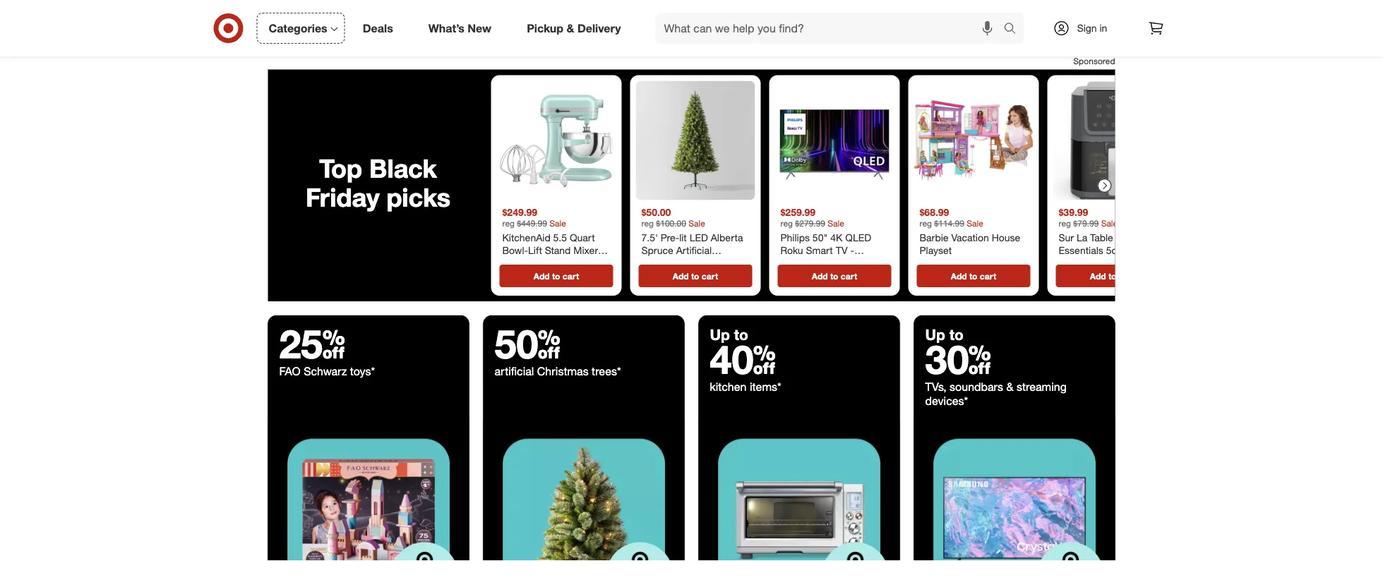 Task type: describe. For each thing, give the bounding box(es) containing it.
$68.99 reg $114.99 sale barbie vacation house playset
[[920, 206, 1020, 257]]

new
[[468, 21, 492, 35]]

$249.99
[[502, 206, 537, 219]]

& inside tvs, soundbars & streaming devices*
[[1006, 380, 1014, 394]]

to for $249.99
[[552, 271, 560, 282]]

to up kitchen items*
[[734, 326, 748, 344]]

lift
[[528, 244, 542, 257]]

la
[[1077, 232, 1088, 244]]

what's new link
[[416, 13, 509, 44]]

reg for $39.99
[[1059, 219, 1071, 229]]

deals link
[[351, 13, 411, 44]]

black
[[369, 153, 437, 184]]

25
[[279, 320, 345, 368]]

pickup & delivery
[[527, 21, 621, 35]]

sur
[[1059, 232, 1074, 244]]

reg for $259.99
[[781, 219, 793, 229]]

$114.99
[[934, 219, 964, 229]]

5.5
[[553, 232, 567, 244]]

target black friday image for kitchen items*
[[699, 420, 900, 561]]

$249.99 reg $449.99 sale kitchenaid 5.5 quart bowl-lift stand mixer - ksm55 - ice
[[502, 206, 605, 269]]

$79.99
[[1073, 219, 1099, 229]]

barbie vacation house playset image
[[914, 81, 1033, 201]]

sale for $68.99
[[967, 219, 983, 229]]

streaming
[[1017, 380, 1067, 394]]

add for $68.99
[[951, 271, 967, 282]]

reg for $249.99
[[502, 219, 515, 229]]

kitchenaid
[[502, 232, 551, 244]]

carousel region
[[268, 70, 1178, 316]]

vacation
[[951, 232, 989, 244]]

$68.99
[[920, 206, 949, 219]]

friday
[[306, 182, 380, 213]]

kitchen
[[710, 380, 747, 394]]

picks
[[387, 182, 450, 213]]

tvs, soundbars & streaming devices*
[[925, 380, 1067, 408]]

add for $249.99
[[534, 271, 550, 282]]

0 horizontal spatial -
[[537, 257, 541, 269]]

sale for $249.99
[[550, 219, 566, 229]]

christmas
[[537, 365, 589, 379]]

target black friday image for tvs, soundbars & streaming devices*
[[914, 420, 1115, 561]]

add to cart button for $68.99
[[917, 265, 1031, 288]]

essentials
[[1059, 244, 1103, 257]]

pickup
[[527, 21, 563, 35]]

artificial
[[495, 365, 534, 379]]

$259.99 reg $279.99 sale
[[781, 206, 844, 229]]

what's
[[428, 21, 465, 35]]

kitchen items*
[[710, 380, 781, 394]]

search
[[997, 23, 1031, 36]]

$279.99
[[795, 219, 825, 229]]

up to for 40
[[710, 326, 748, 344]]

pickup & delivery link
[[515, 13, 639, 44]]

$50.00 reg $100.00 sale
[[641, 206, 705, 229]]

fao
[[279, 365, 301, 379]]

cart for $249.99
[[563, 271, 579, 282]]

7.5' pre-lit led alberta spruce artificial christmas tree warm white lights - wondershop™ image
[[636, 81, 755, 201]]

to for $39.99
[[1108, 271, 1117, 282]]

to for $50.00
[[691, 271, 699, 282]]

to for $68.99
[[969, 271, 978, 282]]

What can we help you find? suggestions appear below search field
[[656, 13, 1007, 44]]

5qt
[[1106, 244, 1121, 257]]

add to cart button for $259.99
[[778, 265, 891, 288]]

kitchenaid 5.5 quart bowl-lift stand mixer - ksm55 - ice image
[[497, 81, 616, 201]]

add to cart button for $249.99
[[500, 265, 613, 288]]

top black friday picks
[[306, 153, 450, 213]]

playset
[[920, 244, 952, 257]]

quart
[[570, 232, 595, 244]]

philips 50" 4k qled roku smart tv - 50pul7973/f7 - special purchase image
[[775, 81, 894, 201]]

categories
[[269, 21, 327, 35]]

sale for $50.00
[[689, 219, 705, 229]]

categories link
[[257, 13, 345, 44]]

items*
[[750, 380, 781, 394]]



Task type: vqa. For each thing, say whether or not it's contained in the screenshot.
Find Stores Find
no



Task type: locate. For each thing, give the bounding box(es) containing it.
50 artificial christmas trees*
[[495, 320, 621, 379]]

up up kitchen
[[710, 326, 730, 344]]

sign in
[[1077, 22, 1107, 34]]

barbie
[[920, 232, 949, 244]]

4 target black friday image from the left
[[914, 420, 1115, 561]]

& left streaming
[[1006, 380, 1014, 394]]

4 add to cart button from the left
[[917, 265, 1031, 288]]

sale inside $249.99 reg $449.99 sale kitchenaid 5.5 quart bowl-lift stand mixer - ksm55 - ice
[[550, 219, 566, 229]]

devices*
[[925, 394, 968, 408]]

cart for $39.99
[[1119, 271, 1136, 282]]

5 add to cart from the left
[[1090, 271, 1136, 282]]

reg left $100.00
[[641, 219, 654, 229]]

sur la table kitchen essentials 5qt air fryer image
[[1053, 81, 1172, 201]]

5 sale from the left
[[1101, 219, 1118, 229]]

- left ice
[[537, 257, 541, 269]]

add to cart down vacation
[[951, 271, 996, 282]]

sale right $279.99
[[828, 219, 844, 229]]

to down ice
[[552, 271, 560, 282]]

$39.99
[[1059, 206, 1088, 219]]

sale up table
[[1101, 219, 1118, 229]]

3 add to cart from the left
[[812, 271, 857, 282]]

reg up kitchenaid
[[502, 219, 515, 229]]

1 add to cart from the left
[[534, 271, 579, 282]]

mixer
[[574, 244, 598, 257]]

add to cart down ice
[[534, 271, 579, 282]]

to down $50.00 reg $100.00 sale
[[691, 271, 699, 282]]

search button
[[997, 13, 1031, 47]]

0 horizontal spatial up to
[[710, 326, 748, 344]]

1 horizontal spatial -
[[601, 244, 605, 257]]

cart down air
[[1119, 271, 1136, 282]]

1 horizontal spatial up to
[[925, 326, 964, 344]]

up to for 30
[[925, 326, 964, 344]]

up to up kitchen
[[710, 326, 748, 344]]

- right mixer
[[601, 244, 605, 257]]

1 reg from the left
[[502, 219, 515, 229]]

2 target black friday image from the left
[[483, 420, 685, 561]]

sale
[[550, 219, 566, 229], [689, 219, 705, 229], [828, 219, 844, 229], [967, 219, 983, 229], [1101, 219, 1118, 229]]

1 vertical spatial &
[[1006, 380, 1014, 394]]

reg for $50.00
[[641, 219, 654, 229]]

cart
[[563, 271, 579, 282], [702, 271, 718, 282], [841, 271, 857, 282], [980, 271, 996, 282], [1119, 271, 1136, 282]]

1 add to cart button from the left
[[500, 265, 613, 288]]

sale right $100.00
[[689, 219, 705, 229]]

-
[[601, 244, 605, 257], [537, 257, 541, 269]]

air
[[1123, 244, 1135, 257]]

add to cart for $39.99
[[1090, 271, 1136, 282]]

add to cart button
[[500, 265, 613, 288], [639, 265, 752, 288], [778, 265, 891, 288], [917, 265, 1031, 288], [1056, 265, 1170, 288]]

sale inside "$259.99 reg $279.99 sale"
[[828, 219, 844, 229]]

add down the playset
[[951, 271, 967, 282]]

reg up barbie
[[920, 219, 932, 229]]

what's new
[[428, 21, 492, 35]]

fryer
[[1138, 244, 1161, 257]]

add to cart down 5qt in the right of the page
[[1090, 271, 1136, 282]]

sponsored
[[1073, 56, 1115, 66]]

3 cart from the left
[[841, 271, 857, 282]]

sale for $259.99
[[828, 219, 844, 229]]

reg inside $249.99 reg $449.99 sale kitchenaid 5.5 quart bowl-lift stand mixer - ksm55 - ice
[[502, 219, 515, 229]]

add to cart
[[534, 271, 579, 282], [673, 271, 718, 282], [812, 271, 857, 282], [951, 271, 996, 282], [1090, 271, 1136, 282]]

up
[[710, 326, 730, 344], [925, 326, 945, 344]]

sign
[[1077, 22, 1097, 34]]

3 sale from the left
[[828, 219, 844, 229]]

add to cart for $68.99
[[951, 271, 996, 282]]

sale inside "$39.99 reg $79.99 sale sur la table kitchen essentials 5qt air fryer"
[[1101, 219, 1118, 229]]

cart down $50.00 reg $100.00 sale
[[702, 271, 718, 282]]

cart for $50.00
[[702, 271, 718, 282]]

add to cart for $249.99
[[534, 271, 579, 282]]

add for $50.00
[[673, 271, 689, 282]]

cart for $259.99
[[841, 271, 857, 282]]

soundbars
[[950, 380, 1003, 394]]

5 reg from the left
[[1059, 219, 1071, 229]]

advertisement region
[[268, 0, 1115, 55]]

5 add to cart button from the left
[[1056, 265, 1170, 288]]

top
[[319, 153, 362, 184]]

target black friday image for fao schwarz toys*
[[268, 420, 469, 561]]

4 reg from the left
[[920, 219, 932, 229]]

kitchen
[[1116, 232, 1150, 244]]

1 cart from the left
[[563, 271, 579, 282]]

0 horizontal spatial &
[[567, 21, 574, 35]]

1 up from the left
[[710, 326, 730, 344]]

add down ice
[[534, 271, 550, 282]]

30
[[925, 336, 991, 384]]

up for 40
[[710, 326, 730, 344]]

to down vacation
[[969, 271, 978, 282]]

cart for $68.99
[[980, 271, 996, 282]]

add
[[534, 271, 550, 282], [673, 271, 689, 282], [812, 271, 828, 282], [951, 271, 967, 282], [1090, 271, 1106, 282]]

cart down vacation
[[980, 271, 996, 282]]

1 sale from the left
[[550, 219, 566, 229]]

house
[[992, 232, 1020, 244]]

add down essentials
[[1090, 271, 1106, 282]]

reg up sur
[[1059, 219, 1071, 229]]

to down 5qt in the right of the page
[[1108, 271, 1117, 282]]

trees*
[[592, 365, 621, 379]]

add down $279.99
[[812, 271, 828, 282]]

add to cart button down $100.00
[[639, 265, 752, 288]]

in
[[1100, 22, 1107, 34]]

2 add to cart from the left
[[673, 271, 718, 282]]

ice
[[544, 257, 557, 269]]

target black friday image for artificial christmas trees*
[[483, 420, 685, 561]]

cart down "$259.99 reg $279.99 sale"
[[841, 271, 857, 282]]

4 add to cart from the left
[[951, 271, 996, 282]]

reg
[[502, 219, 515, 229], [641, 219, 654, 229], [781, 219, 793, 229], [920, 219, 932, 229], [1059, 219, 1071, 229]]

schwarz
[[304, 365, 347, 379]]

sign in link
[[1041, 13, 1129, 44]]

toys*
[[350, 365, 375, 379]]

2 up from the left
[[925, 326, 945, 344]]

$100.00
[[656, 219, 686, 229]]

&
[[567, 21, 574, 35], [1006, 380, 1014, 394]]

to for $259.99
[[830, 271, 838, 282]]

$39.99 reg $79.99 sale sur la table kitchen essentials 5qt air fryer
[[1059, 206, 1161, 257]]

0 horizontal spatial up
[[710, 326, 730, 344]]

$259.99
[[781, 206, 816, 219]]

table
[[1090, 232, 1113, 244]]

40
[[710, 336, 776, 384]]

tvs,
[[925, 380, 947, 394]]

reg for $68.99
[[920, 219, 932, 229]]

1 up to from the left
[[710, 326, 748, 344]]

sale inside "$68.99 reg $114.99 sale barbie vacation house playset"
[[967, 219, 983, 229]]

2 add to cart button from the left
[[639, 265, 752, 288]]

to up soundbars at the right bottom of the page
[[949, 326, 964, 344]]

bowl-
[[502, 244, 528, 257]]

5 add from the left
[[1090, 271, 1106, 282]]

to
[[552, 271, 560, 282], [691, 271, 699, 282], [830, 271, 838, 282], [969, 271, 978, 282], [1108, 271, 1117, 282], [734, 326, 748, 344], [949, 326, 964, 344]]

add to cart button for $39.99
[[1056, 265, 1170, 288]]

ksm55
[[502, 257, 535, 269]]

2 add from the left
[[673, 271, 689, 282]]

add down $100.00
[[673, 271, 689, 282]]

reg inside $50.00 reg $100.00 sale
[[641, 219, 654, 229]]

sale inside $50.00 reg $100.00 sale
[[689, 219, 705, 229]]

up up tvs,
[[925, 326, 945, 344]]

reg left $279.99
[[781, 219, 793, 229]]

add for $259.99
[[812, 271, 828, 282]]

add to cart button down 5qt in the right of the page
[[1056, 265, 1170, 288]]

add to cart button down vacation
[[917, 265, 1031, 288]]

cart down stand
[[563, 271, 579, 282]]

25 fao schwarz toys*
[[279, 320, 375, 379]]

1 add from the left
[[534, 271, 550, 282]]

deals
[[363, 21, 393, 35]]

reg inside "$39.99 reg $79.99 sale sur la table kitchen essentials 5qt air fryer"
[[1059, 219, 1071, 229]]

3 target black friday image from the left
[[699, 420, 900, 561]]

up to up tvs,
[[925, 326, 964, 344]]

sale for $39.99
[[1101, 219, 1118, 229]]

add to cart for $50.00
[[673, 271, 718, 282]]

sale up '5.5' on the top left of page
[[550, 219, 566, 229]]

0 vertical spatial &
[[567, 21, 574, 35]]

target black friday image
[[268, 420, 469, 561], [483, 420, 685, 561], [699, 420, 900, 561], [914, 420, 1115, 561]]

add to cart button for $50.00
[[639, 265, 752, 288]]

5 cart from the left
[[1119, 271, 1136, 282]]

add to cart button down $279.99
[[778, 265, 891, 288]]

$50.00
[[641, 206, 671, 219]]

1 horizontal spatial up
[[925, 326, 945, 344]]

1 target black friday image from the left
[[268, 420, 469, 561]]

4 add from the left
[[951, 271, 967, 282]]

2 sale from the left
[[689, 219, 705, 229]]

to down "$259.99 reg $279.99 sale"
[[830, 271, 838, 282]]

sale up vacation
[[967, 219, 983, 229]]

delivery
[[578, 21, 621, 35]]

50
[[495, 320, 561, 368]]

2 reg from the left
[[641, 219, 654, 229]]

add to cart down $279.99
[[812, 271, 857, 282]]

up to
[[710, 326, 748, 344], [925, 326, 964, 344]]

up for 30
[[925, 326, 945, 344]]

3 add from the left
[[812, 271, 828, 282]]

3 add to cart button from the left
[[778, 265, 891, 288]]

1 horizontal spatial &
[[1006, 380, 1014, 394]]

$449.99
[[517, 219, 547, 229]]

4 sale from the left
[[967, 219, 983, 229]]

3 reg from the left
[[781, 219, 793, 229]]

reg inside "$259.99 reg $279.99 sale"
[[781, 219, 793, 229]]

2 up to from the left
[[925, 326, 964, 344]]

4 cart from the left
[[980, 271, 996, 282]]

add to cart button down stand
[[500, 265, 613, 288]]

reg inside "$68.99 reg $114.99 sale barbie vacation house playset"
[[920, 219, 932, 229]]

stand
[[545, 244, 571, 257]]

& right pickup
[[567, 21, 574, 35]]

add to cart down $100.00
[[673, 271, 718, 282]]

add for $39.99
[[1090, 271, 1106, 282]]

add to cart for $259.99
[[812, 271, 857, 282]]

2 cart from the left
[[702, 271, 718, 282]]



